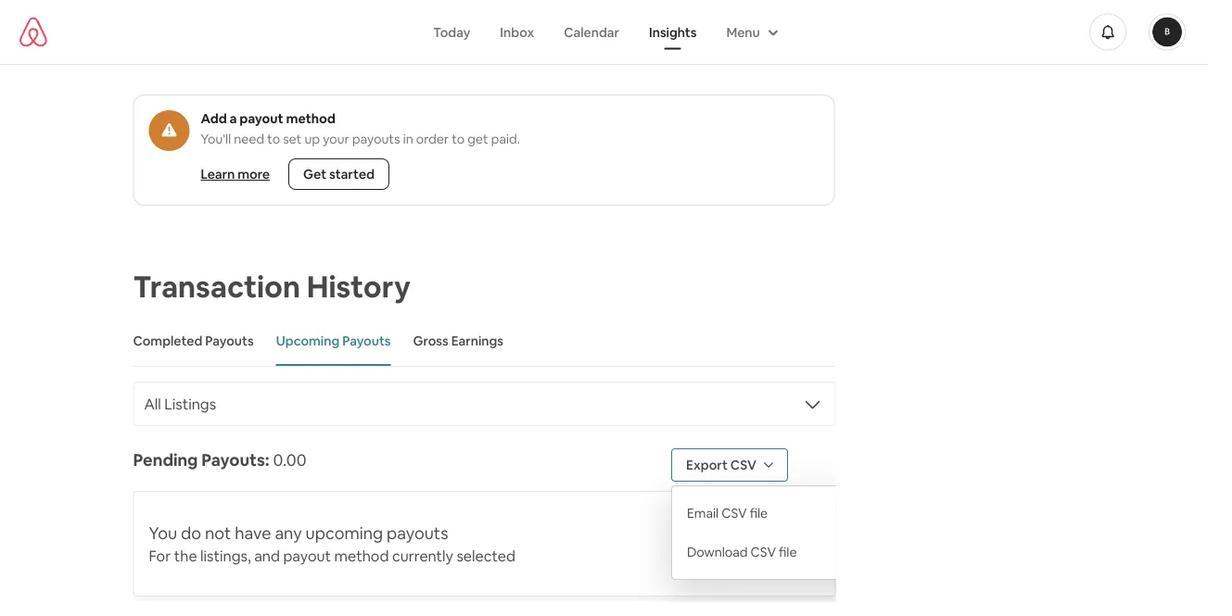 Task type: describe. For each thing, give the bounding box(es) containing it.
file for email csv file
[[750, 506, 768, 522]]

menu button
[[712, 14, 790, 50]]

get
[[303, 166, 327, 183]]

the
[[174, 547, 197, 566]]

paid.
[[491, 131, 520, 147]]

payouts for completed
[[205, 333, 254, 350]]

and
[[254, 547, 280, 566]]

:
[[265, 450, 270, 472]]

learn
[[201, 166, 235, 183]]

get started
[[303, 166, 375, 183]]

gross
[[413, 333, 449, 350]]

method inside you do not have any upcoming payouts for the listings, and payout method currently selected
[[334, 547, 389, 566]]

you
[[149, 523, 177, 545]]

today
[[433, 24, 471, 40]]

learn more
[[201, 166, 270, 183]]

completed
[[133, 333, 202, 350]]

history
[[307, 267, 411, 306]]

any
[[275, 523, 302, 545]]

0.00
[[273, 450, 307, 472]]

get
[[468, 131, 488, 147]]

learn more link
[[193, 159, 277, 190]]

payouts inside you do not have any upcoming payouts for the listings, and payout method currently selected
[[387, 523, 448, 545]]

email csv file
[[687, 506, 768, 522]]

payouts for pending
[[201, 450, 265, 472]]

group containing add a payout method
[[133, 95, 835, 206]]

payout inside you do not have any upcoming payouts for the listings, and payout method currently selected
[[283, 547, 331, 566]]

need
[[234, 131, 264, 147]]

export
[[686, 457, 728, 474]]

order
[[416, 131, 449, 147]]

tab list containing completed payouts
[[133, 318, 836, 367]]

insights link
[[634, 14, 712, 50]]

your
[[323, 131, 350, 147]]

calendar
[[564, 24, 620, 40]]

main navigation menu image
[[1153, 17, 1183, 47]]

file for download csv file
[[779, 544, 797, 561]]

get started link
[[289, 159, 389, 190]]

add
[[201, 110, 227, 127]]

in
[[403, 131, 413, 147]]

download csv file
[[687, 544, 797, 561]]

up
[[305, 131, 320, 147]]

add a payout method you'll need to set up your payouts in order to get paid.
[[201, 110, 520, 147]]



Task type: vqa. For each thing, say whether or not it's contained in the screenshot.
the "order"
yes



Task type: locate. For each thing, give the bounding box(es) containing it.
you'll
[[201, 131, 231, 147]]

payouts
[[352, 131, 400, 147], [387, 523, 448, 545]]

tab list
[[133, 318, 836, 367]]

0 horizontal spatial to
[[267, 131, 280, 147]]

pending payouts : 0.00
[[133, 450, 307, 472]]

payouts
[[205, 333, 254, 350], [342, 333, 391, 350], [201, 450, 265, 472]]

csv inside download csv file button
[[751, 544, 776, 561]]

0 vertical spatial payouts
[[352, 131, 400, 147]]

file down email csv file button
[[779, 544, 797, 561]]

csv inside email csv file button
[[722, 506, 747, 522]]

payouts left in
[[352, 131, 400, 147]]

listings,
[[200, 547, 251, 566]]

1 vertical spatial payouts
[[387, 523, 448, 545]]

payouts inside add a payout method you'll need to set up your payouts in order to get paid.
[[352, 131, 400, 147]]

earnings
[[451, 333, 504, 350]]

export csv
[[686, 457, 757, 474]]

2 to from the left
[[452, 131, 465, 147]]

1 vertical spatial method
[[334, 547, 389, 566]]

upcoming
[[306, 523, 383, 545]]

payouts down transaction
[[205, 333, 254, 350]]

today link
[[419, 14, 485, 50]]

1 vertical spatial payout
[[283, 547, 331, 566]]

selected
[[457, 547, 516, 566]]

menu
[[727, 24, 760, 40]]

payout inside add a payout method you'll need to set up your payouts in order to get paid.
[[240, 110, 284, 127]]

method down 'upcoming'
[[334, 547, 389, 566]]

1 vertical spatial file
[[779, 544, 797, 561]]

0 vertical spatial payout
[[240, 110, 284, 127]]

completed payouts button
[[133, 318, 254, 366]]

to left the set
[[267, 131, 280, 147]]

inbox
[[500, 24, 534, 40]]

gross earnings
[[413, 333, 504, 350]]

email
[[687, 506, 719, 522]]

method up up at top
[[286, 110, 336, 127]]

payout up need
[[240, 110, 284, 127]]

gross earnings button
[[413, 318, 504, 366]]

more
[[238, 166, 270, 183]]

upcoming
[[276, 333, 340, 350]]

transaction
[[133, 267, 301, 306]]

inbox link
[[485, 14, 549, 50]]

group
[[133, 95, 835, 206]]

to
[[267, 131, 280, 147], [452, 131, 465, 147]]

method inside add a payout method you'll need to set up your payouts in order to get paid.
[[286, 110, 336, 127]]

you do not have any upcoming payouts for the listings, and payout method currently selected
[[149, 523, 516, 566]]

download csv file button
[[672, 533, 893, 572]]

export csv button
[[672, 449, 788, 482]]

csv
[[731, 457, 757, 474], [722, 506, 747, 522], [751, 544, 776, 561]]

0 vertical spatial csv
[[731, 457, 757, 474]]

csv right "email"
[[722, 506, 747, 522]]

csv down email csv file button
[[751, 544, 776, 561]]

csv for export
[[731, 457, 757, 474]]

payouts left 0.00
[[201, 450, 265, 472]]

pending
[[133, 450, 198, 472]]

file
[[750, 506, 768, 522], [779, 544, 797, 561]]

csv for email
[[722, 506, 747, 522]]

0 horizontal spatial file
[[750, 506, 768, 522]]

a
[[230, 110, 237, 127]]

completed payouts
[[133, 333, 254, 350]]

2 vertical spatial csv
[[751, 544, 776, 561]]

file up download csv file at the right bottom of the page
[[750, 506, 768, 522]]

1 horizontal spatial file
[[779, 544, 797, 561]]

payouts down history
[[342, 333, 391, 350]]

csv inside export csv dropdown button
[[731, 457, 757, 474]]

download
[[687, 544, 748, 561]]

started
[[329, 166, 375, 183]]

payouts for upcoming
[[342, 333, 391, 350]]

calendar link
[[549, 14, 634, 50]]

payout
[[240, 110, 284, 127], [283, 547, 331, 566]]

email csv file button
[[672, 494, 893, 533]]

set
[[283, 131, 302, 147]]

upcoming payouts
[[276, 333, 391, 350]]

payouts up currently
[[387, 523, 448, 545]]

1 to from the left
[[267, 131, 280, 147]]

1 vertical spatial csv
[[722, 506, 747, 522]]

csv for download
[[751, 544, 776, 561]]

transaction history
[[133, 267, 411, 306]]

to left get
[[452, 131, 465, 147]]

currently
[[392, 547, 453, 566]]

insights
[[649, 24, 697, 40]]

do
[[181, 523, 201, 545]]

method
[[286, 110, 336, 127], [334, 547, 389, 566]]

0 vertical spatial method
[[286, 110, 336, 127]]

payout down any
[[283, 547, 331, 566]]

1 horizontal spatial to
[[452, 131, 465, 147]]

have
[[235, 523, 271, 545]]

csv right export
[[731, 457, 757, 474]]

0 vertical spatial file
[[750, 506, 768, 522]]

not
[[205, 523, 231, 545]]

for
[[149, 547, 171, 566]]

upcoming payouts button
[[276, 318, 391, 366]]



